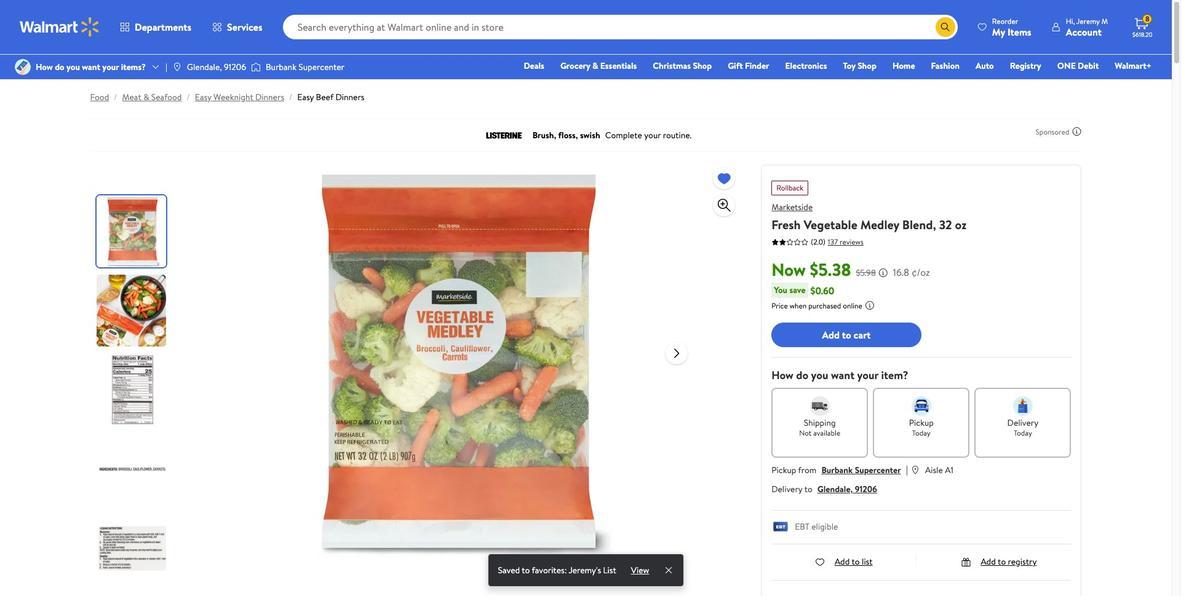 Task type: locate. For each thing, give the bounding box(es) containing it.
0 vertical spatial do
[[55, 61, 64, 73]]

0 horizontal spatial how
[[36, 61, 53, 73]]

easy beef dinners link
[[297, 91, 365, 103]]

do down walmart image
[[55, 61, 64, 73]]

add left list
[[835, 556, 850, 568]]

your
[[102, 61, 119, 73], [857, 368, 879, 383]]

1 horizontal spatial today
[[1014, 428, 1032, 439]]

gift
[[728, 60, 743, 72]]

today down "intent image for delivery"
[[1014, 428, 1032, 439]]

2 today from the left
[[1014, 428, 1032, 439]]

pickup down intent image for pickup
[[909, 417, 934, 429]]

0 vertical spatial pickup
[[909, 417, 934, 429]]

today down intent image for pickup
[[912, 428, 931, 439]]

0 horizontal spatial dinners
[[255, 91, 284, 103]]

food link
[[90, 91, 109, 103]]

0 horizontal spatial want
[[82, 61, 100, 73]]

today inside delivery today
[[1014, 428, 1032, 439]]

1 horizontal spatial dinners
[[336, 91, 365, 103]]

want for item?
[[831, 368, 855, 383]]

shop
[[693, 60, 712, 72], [858, 60, 877, 72]]

auto link
[[970, 59, 1000, 73]]

want up food 'link'
[[82, 61, 100, 73]]

pickup from burbank supercenter |
[[772, 463, 908, 477]]

 image
[[15, 59, 31, 75], [172, 62, 182, 72]]

easy left beef
[[297, 91, 314, 103]]

add
[[822, 328, 840, 342], [835, 556, 850, 568], [981, 556, 996, 568]]

1 vertical spatial burbank
[[822, 465, 853, 477]]

burbank up easy weeknight dinners link
[[266, 61, 297, 73]]

list
[[862, 556, 873, 568]]

16.8
[[893, 266, 909, 279]]

electronics
[[785, 60, 827, 72]]

ebt image
[[772, 522, 790, 535]]

home link
[[887, 59, 921, 73]]

0 horizontal spatial |
[[166, 61, 167, 73]]

0 horizontal spatial your
[[102, 61, 119, 73]]

you down walmart image
[[66, 61, 80, 73]]

Walmart Site-Wide search field
[[283, 15, 958, 39]]

16.8 ¢/oz you save $0.60
[[774, 266, 930, 297]]

2 shop from the left
[[858, 60, 877, 72]]

how for how do you want your item?
[[772, 368, 794, 383]]

your for items?
[[102, 61, 119, 73]]

0 vertical spatial supercenter
[[299, 61, 345, 73]]

0 horizontal spatial 91206
[[224, 61, 246, 73]]

cart
[[854, 328, 871, 342]]

favorites:
[[532, 565, 567, 577]]

delivery today
[[1008, 417, 1039, 439]]

auto
[[976, 60, 994, 72]]

 image
[[251, 61, 261, 73]]

burbank up the glendale, 91206 button
[[822, 465, 853, 477]]

1 horizontal spatial want
[[831, 368, 855, 383]]

supercenter up the glendale, 91206 button
[[855, 465, 901, 477]]

| up seafood
[[166, 61, 167, 73]]

1 vertical spatial 91206
[[855, 484, 877, 496]]

to
[[842, 328, 851, 342], [805, 484, 813, 496], [852, 556, 860, 568], [998, 556, 1006, 568], [522, 565, 530, 577]]

0 vertical spatial you
[[66, 61, 80, 73]]

1 easy from the left
[[195, 91, 211, 103]]

delivery down the from
[[772, 484, 803, 496]]

purchased
[[809, 301, 841, 311]]

you
[[66, 61, 80, 73], [811, 368, 829, 383]]

toy
[[843, 60, 856, 72]]

1 vertical spatial want
[[831, 368, 855, 383]]

to inside button
[[842, 328, 851, 342]]

how
[[36, 61, 53, 73], [772, 368, 794, 383]]

2 / from the left
[[187, 91, 190, 103]]

list
[[603, 565, 616, 577]]

1 horizontal spatial how
[[772, 368, 794, 383]]

91206 up weeknight
[[224, 61, 246, 73]]

| left aisle
[[906, 463, 908, 477]]

8 $618.20
[[1133, 14, 1153, 39]]

1 horizontal spatial /
[[187, 91, 190, 103]]

delivery
[[1008, 417, 1039, 429], [772, 484, 803, 496]]

shipping not available
[[799, 417, 841, 439]]

32
[[939, 217, 952, 233]]

pickup for pickup today
[[909, 417, 934, 429]]

1 vertical spatial delivery
[[772, 484, 803, 496]]

1 vertical spatial you
[[811, 368, 829, 383]]

electronics link
[[780, 59, 833, 73]]

available
[[814, 428, 841, 439]]

1 vertical spatial pickup
[[772, 465, 796, 477]]

account
[[1066, 25, 1102, 38]]

0 horizontal spatial glendale,
[[187, 61, 222, 73]]

91206 down burbank supercenter button
[[855, 484, 877, 496]]

1 horizontal spatial glendale,
[[818, 484, 853, 496]]

beef
[[316, 91, 334, 103]]

burbank
[[266, 61, 297, 73], [822, 465, 853, 477]]

glendale, 91206
[[187, 61, 246, 73]]

food
[[90, 91, 109, 103]]

2 dinners from the left
[[336, 91, 365, 103]]

1 vertical spatial do
[[796, 368, 809, 383]]

1 horizontal spatial shop
[[858, 60, 877, 72]]

 image for glendale, 91206
[[172, 62, 182, 72]]

grocery & essentials link
[[555, 59, 643, 73]]

shop inside christmas shop link
[[693, 60, 712, 72]]

0 horizontal spatial pickup
[[772, 465, 796, 477]]

supercenter
[[299, 61, 345, 73], [855, 465, 901, 477]]

ebt eligible
[[795, 521, 838, 533]]

shop inside toy shop link
[[858, 60, 877, 72]]

1 today from the left
[[912, 428, 931, 439]]

1 horizontal spatial supercenter
[[855, 465, 901, 477]]

do
[[55, 61, 64, 73], [796, 368, 809, 383]]

jeremy's
[[569, 565, 601, 577]]

0 horizontal spatial you
[[66, 61, 80, 73]]

0 vertical spatial glendale,
[[187, 61, 222, 73]]

to down the from
[[805, 484, 813, 496]]

item?
[[881, 368, 909, 383]]

supercenter up beef
[[299, 61, 345, 73]]

0 vertical spatial your
[[102, 61, 119, 73]]

& right grocery
[[593, 60, 598, 72]]

intent image for shipping image
[[810, 397, 830, 417]]

dinners right weeknight
[[255, 91, 284, 103]]

christmas shop
[[653, 60, 712, 72]]

/ down burbank supercenter
[[289, 91, 292, 103]]

debit
[[1078, 60, 1099, 72]]

delivery for today
[[1008, 417, 1039, 429]]

add for add to registry
[[981, 556, 996, 568]]

legal information image
[[865, 301, 875, 311]]

dinners
[[255, 91, 284, 103], [336, 91, 365, 103]]

0 horizontal spatial delivery
[[772, 484, 803, 496]]

1 horizontal spatial  image
[[172, 62, 182, 72]]

pickup inside pickup from burbank supercenter |
[[772, 465, 796, 477]]

to right saved
[[522, 565, 530, 577]]

to left registry on the bottom
[[998, 556, 1006, 568]]

1 horizontal spatial burbank
[[822, 465, 853, 477]]

1 shop from the left
[[693, 60, 712, 72]]

toy shop link
[[838, 59, 882, 73]]

1 horizontal spatial &
[[593, 60, 598, 72]]

add left registry on the bottom
[[981, 556, 996, 568]]

dinners right beef
[[336, 91, 365, 103]]

toy shop
[[843, 60, 877, 72]]

easy weeknight dinners link
[[195, 91, 284, 103]]

shipping
[[804, 417, 836, 429]]

christmas
[[653, 60, 691, 72]]

glendale, up food / meat & seafood / easy weeknight dinners / easy beef dinners
[[187, 61, 222, 73]]

a1
[[945, 465, 954, 477]]

your left item? on the bottom of page
[[857, 368, 879, 383]]

intent image for pickup image
[[912, 397, 931, 417]]

today inside pickup today
[[912, 428, 931, 439]]

shop for christmas shop
[[693, 60, 712, 72]]

1 horizontal spatial do
[[796, 368, 809, 383]]

deals
[[524, 60, 544, 72]]

& right meat
[[143, 91, 149, 103]]

reorder
[[992, 16, 1018, 26]]

0 horizontal spatial shop
[[693, 60, 712, 72]]

0 horizontal spatial /
[[114, 91, 117, 103]]

1 vertical spatial glendale,
[[818, 484, 853, 496]]

today for delivery
[[1014, 428, 1032, 439]]

hi,
[[1066, 16, 1075, 26]]

add inside button
[[822, 328, 840, 342]]

fresh vegetable medley blend, 32 oz image
[[262, 165, 656, 559]]

137
[[828, 237, 838, 247]]

do for how do you want your item?
[[796, 368, 809, 383]]

shop right toy on the right of the page
[[858, 60, 877, 72]]

1 vertical spatial &
[[143, 91, 149, 103]]

0 horizontal spatial  image
[[15, 59, 31, 75]]

departments
[[135, 20, 191, 34]]

91206
[[224, 61, 246, 73], [855, 484, 877, 496]]

add to registry
[[981, 556, 1037, 568]]

0 vertical spatial how
[[36, 61, 53, 73]]

gift finder link
[[722, 59, 775, 73]]

to left cart
[[842, 328, 851, 342]]

0 horizontal spatial easy
[[195, 91, 211, 103]]

 image up seafood
[[172, 62, 182, 72]]

0 vertical spatial 91206
[[224, 61, 246, 73]]

0 vertical spatial &
[[593, 60, 598, 72]]

departments button
[[110, 12, 202, 42]]

your left items?
[[102, 61, 119, 73]]

glendale, down pickup from burbank supercenter |
[[818, 484, 853, 496]]

1 vertical spatial supercenter
[[855, 465, 901, 477]]

easy left weeknight
[[195, 91, 211, 103]]

glendale,
[[187, 61, 222, 73], [818, 484, 853, 496]]

you up 'intent image for shipping'
[[811, 368, 829, 383]]

m
[[1102, 16, 1108, 26]]

shop right christmas
[[693, 60, 712, 72]]

hi, jeremy m account
[[1066, 16, 1108, 38]]

fresh
[[772, 217, 801, 233]]

to left list
[[852, 556, 860, 568]]

0 horizontal spatial &
[[143, 91, 149, 103]]

add down purchased
[[822, 328, 840, 342]]

0 vertical spatial want
[[82, 61, 100, 73]]

to for cart
[[842, 328, 851, 342]]

home
[[893, 60, 915, 72]]

Search search field
[[283, 15, 958, 39]]

1 horizontal spatial easy
[[297, 91, 314, 103]]

1 horizontal spatial |
[[906, 463, 908, 477]]

0 vertical spatial delivery
[[1008, 417, 1039, 429]]

$5.98
[[856, 267, 876, 279]]

0 horizontal spatial today
[[912, 428, 931, 439]]

1 horizontal spatial you
[[811, 368, 829, 383]]

do up 'shipping'
[[796, 368, 809, 383]]

/ right seafood
[[187, 91, 190, 103]]

0 horizontal spatial do
[[55, 61, 64, 73]]

you for how do you want your item?
[[811, 368, 829, 383]]

1 vertical spatial your
[[857, 368, 879, 383]]

saved to favorites: jeremy's list
[[498, 565, 616, 577]]

to for list
[[852, 556, 860, 568]]

easy
[[195, 91, 211, 103], [297, 91, 314, 103]]

want down the add to cart button
[[831, 368, 855, 383]]

1 horizontal spatial your
[[857, 368, 879, 383]]

0 vertical spatial burbank
[[266, 61, 297, 73]]

/ right food 'link'
[[114, 91, 117, 103]]

add to cart button
[[772, 323, 922, 348]]

1 horizontal spatial pickup
[[909, 417, 934, 429]]

 image down walmart image
[[15, 59, 31, 75]]

pickup left the from
[[772, 465, 796, 477]]

delivery down "intent image for delivery"
[[1008, 417, 1039, 429]]

not
[[799, 428, 812, 439]]

1 horizontal spatial delivery
[[1008, 417, 1039, 429]]

1 vertical spatial how
[[772, 368, 794, 383]]

2 horizontal spatial /
[[289, 91, 292, 103]]



Task type: vqa. For each thing, say whether or not it's contained in the screenshot.
negative
no



Task type: describe. For each thing, give the bounding box(es) containing it.
grocery
[[560, 60, 590, 72]]

blend,
[[903, 217, 936, 233]]

fresh vegetable medley blend, 32 oz - image 1 of 8 image
[[96, 196, 168, 268]]

fresh vegetable medley blend, 32 oz - image 5 of 8 image
[[96, 513, 168, 585]]

fresh vegetable medley blend, 32 oz - image 4 of 8 image
[[96, 434, 168, 506]]

1 / from the left
[[114, 91, 117, 103]]

now $5.38
[[772, 258, 851, 282]]

aisle
[[925, 465, 943, 477]]

want for items?
[[82, 61, 100, 73]]

to for registry
[[998, 556, 1006, 568]]

fashion
[[931, 60, 960, 72]]

3 / from the left
[[289, 91, 292, 103]]

rollback
[[777, 183, 804, 193]]

vegetable
[[804, 217, 858, 233]]

$0.60
[[811, 284, 835, 297]]

add to list
[[835, 556, 873, 568]]

intent image for delivery image
[[1013, 397, 1033, 417]]

1 horizontal spatial 91206
[[855, 484, 877, 496]]

grocery & essentials
[[560, 60, 637, 72]]

add for add to list
[[835, 556, 850, 568]]

search icon image
[[941, 22, 951, 32]]

services button
[[202, 12, 273, 42]]

add to list button
[[815, 556, 873, 568]]

remove from favorites list, fresh vegetable medley blend, 32 oz image
[[717, 171, 732, 186]]

glendale, 91206 button
[[818, 484, 877, 496]]

sponsored
[[1036, 126, 1070, 137]]

aisle a1
[[925, 465, 954, 477]]

online
[[843, 301, 863, 311]]

now
[[772, 258, 806, 282]]

¢/oz
[[912, 266, 930, 279]]

fresh vegetable medley blend, 32 oz - image 2 of 8 image
[[96, 275, 168, 347]]

food / meat & seafood / easy weeknight dinners / easy beef dinners
[[90, 91, 365, 103]]

add for add to cart
[[822, 328, 840, 342]]

meat & seafood link
[[122, 91, 182, 103]]

fashion link
[[926, 59, 965, 73]]

burbank supercenter
[[266, 61, 345, 73]]

finder
[[745, 60, 769, 72]]

my
[[992, 25, 1005, 38]]

price when purchased online
[[772, 301, 863, 311]]

0 vertical spatial |
[[166, 61, 167, 73]]

price
[[772, 301, 788, 311]]

christmas shop link
[[647, 59, 718, 73]]

supercenter inside pickup from burbank supercenter |
[[855, 465, 901, 477]]

today for pickup
[[912, 428, 931, 439]]

(2.0)
[[811, 237, 826, 247]]

you for how do you want your items?
[[66, 61, 80, 73]]

view button
[[626, 555, 654, 587]]

ebt
[[795, 521, 810, 533]]

eligible
[[812, 521, 838, 533]]

essentials
[[600, 60, 637, 72]]

registry
[[1010, 60, 1042, 72]]

jeremy
[[1077, 16, 1100, 26]]

shop for toy shop
[[858, 60, 877, 72]]

add to cart
[[822, 328, 871, 342]]

0 horizontal spatial burbank
[[266, 61, 297, 73]]

when
[[790, 301, 807, 311]]

$618.20
[[1133, 30, 1153, 39]]

your for item?
[[857, 368, 879, 383]]

from
[[798, 465, 817, 477]]

one debit
[[1058, 60, 1099, 72]]

you
[[774, 284, 788, 297]]

zoom image modal image
[[717, 198, 732, 213]]

& inside "grocery & essentials" link
[[593, 60, 598, 72]]

how do you want your items?
[[36, 61, 146, 73]]

1 vertical spatial |
[[906, 463, 908, 477]]

walmart+ link
[[1110, 59, 1157, 73]]

next media item image
[[670, 346, 684, 361]]

how for how do you want your items?
[[36, 61, 53, 73]]

walmart+
[[1115, 60, 1152, 72]]

delivery to glendale, 91206
[[772, 484, 877, 496]]

how do you want your item?
[[772, 368, 909, 383]]

medley
[[861, 217, 900, 233]]

services
[[227, 20, 263, 34]]

marketside link
[[772, 201, 813, 214]]

do for how do you want your items?
[[55, 61, 64, 73]]

close image
[[664, 566, 674, 576]]

saved
[[498, 565, 520, 577]]

save
[[790, 284, 806, 297]]

fresh vegetable medley blend, 32 oz - image 3 of 8 image
[[96, 354, 168, 426]]

walmart image
[[20, 17, 100, 37]]

registry link
[[1005, 59, 1047, 73]]

oz
[[955, 217, 967, 233]]

(2.0) 137 reviews
[[811, 237, 864, 247]]

137 reviews link
[[826, 237, 864, 247]]

delivery for to
[[772, 484, 803, 496]]

 image for how do you want your items?
[[15, 59, 31, 75]]

seafood
[[151, 91, 182, 103]]

1 dinners from the left
[[255, 91, 284, 103]]

weeknight
[[214, 91, 253, 103]]

items
[[1008, 25, 1032, 38]]

burbank inside pickup from burbank supercenter |
[[822, 465, 853, 477]]

learn more about strikethrough prices image
[[878, 268, 888, 278]]

pickup for pickup from burbank supercenter |
[[772, 465, 796, 477]]

ad disclaimer and feedback for skylinedisplayad image
[[1072, 127, 1082, 137]]

0 horizontal spatial supercenter
[[299, 61, 345, 73]]

2 easy from the left
[[297, 91, 314, 103]]

one
[[1058, 60, 1076, 72]]

marketside
[[772, 201, 813, 214]]

to for glendale,
[[805, 484, 813, 496]]

to for favorites:
[[522, 565, 530, 577]]

reviews
[[840, 237, 864, 247]]

one debit link
[[1052, 59, 1105, 73]]

add to registry button
[[961, 556, 1037, 568]]



